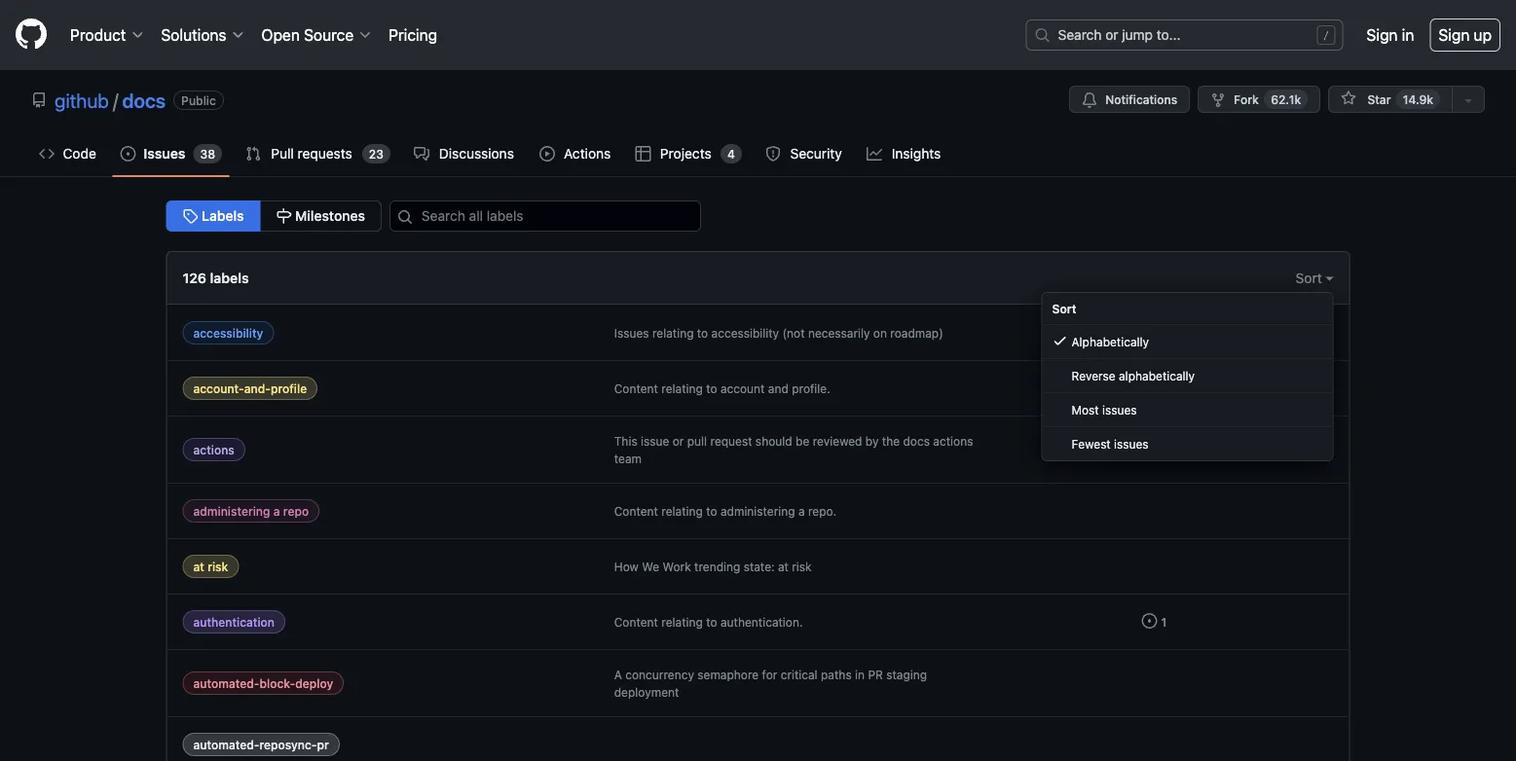 Task type: vqa. For each thing, say whether or not it's contained in the screenshot.
the top homepage icon
no



Task type: locate. For each thing, give the bounding box(es) containing it.
sign left up
[[1439, 26, 1470, 44]]

or left the jump at the right top
[[1105, 27, 1118, 43]]

risk right 'state:'
[[792, 560, 812, 574]]

23 open issues and pull requests image
[[1142, 441, 1157, 457]]

actions link
[[531, 139, 620, 168]]

None search field
[[382, 201, 724, 232]]

1 administering from the left
[[193, 504, 270, 518]]

issues
[[143, 146, 185, 162], [614, 326, 649, 340]]

fewest
[[1072, 437, 1111, 451]]

1 automated- from the top
[[193, 677, 259, 690]]

relating up work
[[661, 504, 703, 518]]

homepage image
[[16, 18, 47, 49]]

0 vertical spatial content
[[614, 382, 658, 395]]

automated-block-deploy link
[[183, 672, 344, 695]]

security
[[790, 146, 842, 162]]

critical
[[781, 668, 818, 682]]

concurrency
[[625, 668, 694, 682]]

search image
[[397, 209, 413, 225]]

administering a repo link
[[183, 500, 320, 523]]

content down team
[[614, 504, 658, 518]]

0 vertical spatial or
[[1105, 27, 1118, 43]]

automated- down automated-block-deploy link
[[193, 738, 259, 752]]

sort inside popup button
[[1296, 270, 1326, 286]]

to for account
[[706, 382, 717, 395]]

in left the sign up
[[1402, 26, 1414, 44]]

1 accessibility from the left
[[193, 326, 263, 340]]

0 vertical spatial automated-
[[193, 677, 259, 690]]

4
[[728, 147, 735, 161]]

0 vertical spatial sort
[[1296, 270, 1326, 286]]

1 horizontal spatial issues
[[614, 326, 649, 340]]

administering
[[193, 504, 270, 518], [721, 504, 795, 518]]

relating up the content relating to account and profile.
[[652, 326, 694, 340]]

1 vertical spatial in
[[855, 668, 865, 682]]

automated-
[[193, 677, 259, 690], [193, 738, 259, 752]]

risk inside at risk "link"
[[208, 560, 228, 574]]

alphabetically link
[[1042, 325, 1333, 359]]

account
[[721, 382, 765, 395]]

issue opened image
[[120, 146, 136, 162], [1142, 613, 1157, 629]]

github
[[55, 89, 109, 111]]

2 risk from the left
[[792, 560, 812, 574]]

and
[[768, 382, 789, 395]]

insights
[[892, 146, 941, 162]]

a left "repo"
[[273, 504, 280, 518]]

0 vertical spatial in
[[1402, 26, 1414, 44]]

actions link
[[183, 438, 245, 462]]

automated- down authentication link
[[193, 677, 259, 690]]

0 horizontal spatial sign
[[1367, 26, 1398, 44]]

to for accessibility
[[697, 326, 708, 340]]

actions inside this issue or pull request should be reviewed by the docs actions team
[[933, 434, 973, 448]]

1 content from the top
[[614, 382, 658, 395]]

comment discussion image
[[414, 146, 429, 162]]

in inside a concurrency semaphore for critical paths in pr staging deployment
[[855, 668, 865, 682]]

relating for account
[[661, 382, 703, 395]]

1 horizontal spatial risk
[[792, 560, 812, 574]]

1 vertical spatial content
[[614, 504, 658, 518]]

2 accessibility from the left
[[711, 326, 779, 340]]

actions down account-
[[193, 443, 235, 457]]

search image
[[1035, 27, 1050, 43]]

play image
[[539, 146, 555, 162]]

1
[[1161, 615, 1167, 629]]

issues for issues relating to accessibility (not necessarily on roadmap)
[[614, 326, 649, 340]]

1 vertical spatial issues
[[1114, 437, 1149, 451]]

repo
[[283, 504, 309, 518]]

content up a
[[614, 615, 658, 629]]

1 at from the left
[[193, 560, 204, 574]]

pull requests
[[271, 146, 352, 162]]

github / docs
[[55, 89, 166, 111]]

0 horizontal spatial issue opened image
[[120, 146, 136, 162]]

0 vertical spatial issue opened image
[[120, 146, 136, 162]]

automated-reposync-pr link
[[183, 733, 340, 757]]

check image
[[1052, 333, 1068, 349]]

1 vertical spatial issues
[[614, 326, 649, 340]]

62.1k
[[1271, 93, 1301, 106]]

menu
[[1041, 292, 1334, 462]]

(not
[[782, 326, 805, 340]]

0 horizontal spatial risk
[[208, 560, 228, 574]]

at right 'state:'
[[778, 560, 789, 574]]

we
[[642, 560, 659, 574]]

to for administering
[[706, 504, 717, 518]]

0 horizontal spatial at
[[193, 560, 204, 574]]

to left authentication.
[[706, 615, 717, 629]]

sign in link
[[1367, 23, 1414, 47]]

0 horizontal spatial docs
[[122, 89, 166, 111]]

authentication.
[[721, 615, 803, 629]]

1 horizontal spatial actions
[[933, 434, 973, 448]]

1 horizontal spatial or
[[1105, 27, 1118, 43]]

14906 users starred this repository element
[[1396, 90, 1440, 109]]

docs right 'the'
[[903, 434, 930, 448]]

repo.
[[808, 504, 836, 518]]

issue opened image right the code
[[120, 146, 136, 162]]

account-
[[193, 382, 244, 395]]

1 risk from the left
[[208, 560, 228, 574]]

to left the account
[[706, 382, 717, 395]]

relating down work
[[661, 615, 703, 629]]

2 automated- from the top
[[193, 738, 259, 752]]

fewest issues
[[1072, 437, 1149, 451]]

in
[[1402, 26, 1414, 44], [855, 668, 865, 682]]

relating up pull
[[661, 382, 703, 395]]

1 horizontal spatial sign
[[1439, 26, 1470, 44]]

0 horizontal spatial sort
[[1052, 302, 1077, 316]]

issues right "fewest"
[[1114, 437, 1149, 451]]

reverse alphabetically
[[1072, 369, 1195, 383]]

a left repo.
[[798, 504, 805, 518]]

accessibility left (not
[[711, 326, 779, 340]]

at up authentication link
[[193, 560, 204, 574]]

deploy
[[295, 677, 333, 690]]

alphabetically
[[1072, 335, 1149, 349]]

content
[[614, 382, 658, 395], [614, 504, 658, 518], [614, 615, 658, 629]]

0 horizontal spatial a
[[273, 504, 280, 518]]

1 vertical spatial or
[[673, 434, 684, 448]]

0 horizontal spatial accessibility
[[193, 326, 263, 340]]

risk
[[208, 560, 228, 574], [792, 560, 812, 574]]

a
[[614, 668, 622, 682]]

0 vertical spatial issues
[[1102, 403, 1137, 417]]

authentication
[[193, 615, 275, 629]]

docs link
[[122, 89, 166, 111]]

accessibility down labels
[[193, 326, 263, 340]]

2 vertical spatial content
[[614, 615, 658, 629]]

3 content from the top
[[614, 615, 658, 629]]

0 horizontal spatial or
[[673, 434, 684, 448]]

content up this
[[614, 382, 658, 395]]

paths
[[821, 668, 852, 682]]

1 sign from the left
[[1367, 26, 1398, 44]]

issues right most
[[1102, 403, 1137, 417]]

1 vertical spatial issue opened image
[[1142, 613, 1157, 629]]

profile.
[[792, 382, 830, 395]]

on
[[873, 326, 887, 340]]

up
[[1474, 26, 1492, 44]]

Search all labels text field
[[389, 201, 701, 232]]

alphabetically
[[1119, 369, 1195, 383]]

table image
[[635, 146, 651, 162]]

1 horizontal spatial a
[[798, 504, 805, 518]]

for
[[762, 668, 777, 682]]

most issues
[[1072, 403, 1137, 417]]

account-and-profile
[[193, 382, 307, 395]]

accessibility link
[[183, 321, 274, 345]]

to up the content relating to account and profile.
[[697, 326, 708, 340]]

semaphore
[[697, 668, 759, 682]]

to up "how we work trending state: at risk"
[[706, 504, 717, 518]]

how we work trending state: at risk
[[614, 560, 812, 574]]

issues for fewest issues
[[1114, 437, 1149, 451]]

1 vertical spatial docs
[[903, 434, 930, 448]]

issue element
[[166, 201, 382, 232]]

126
[[183, 270, 207, 286]]

at risk link
[[183, 555, 239, 578]]

milestones
[[292, 208, 365, 224]]

docs right /
[[122, 89, 166, 111]]

sign
[[1367, 26, 1398, 44], [1439, 26, 1470, 44]]

administering up at risk at the bottom left of the page
[[193, 504, 270, 518]]

sign up star
[[1367, 26, 1398, 44]]

actions right 'the'
[[933, 434, 973, 448]]

risk up authentication link
[[208, 560, 228, 574]]

pull
[[687, 434, 707, 448]]

or left pull
[[673, 434, 684, 448]]

1 horizontal spatial accessibility
[[711, 326, 779, 340]]

1 horizontal spatial sort
[[1296, 270, 1326, 286]]

1 horizontal spatial at
[[778, 560, 789, 574]]

relating
[[652, 326, 694, 340], [661, 382, 703, 395], [661, 504, 703, 518], [661, 615, 703, 629]]

issues
[[1102, 403, 1137, 417], [1114, 437, 1149, 451]]

administering a repo
[[193, 504, 309, 518]]

1 horizontal spatial administering
[[721, 504, 795, 518]]

administering up 'state:'
[[721, 504, 795, 518]]

milestones link
[[260, 201, 382, 232]]

1 horizontal spatial docs
[[903, 434, 930, 448]]

0 horizontal spatial administering
[[193, 504, 270, 518]]

automated-block-deploy
[[193, 677, 333, 690]]

in left 'pr' on the right bottom
[[855, 668, 865, 682]]

1 vertical spatial automated-
[[193, 738, 259, 752]]

graph image
[[867, 146, 882, 162]]

request
[[710, 434, 752, 448]]

a concurrency semaphore for critical paths in pr staging deployment
[[614, 668, 927, 699]]

accessibility
[[193, 326, 263, 340], [711, 326, 779, 340]]

0 vertical spatial issues
[[143, 146, 185, 162]]

pr
[[317, 738, 329, 752]]

14.9k
[[1403, 93, 1433, 106]]

trending
[[694, 560, 740, 574]]

0 horizontal spatial issues
[[143, 146, 185, 162]]

issue opened image left 1
[[1142, 613, 1157, 629]]

0 horizontal spatial in
[[855, 668, 865, 682]]

reverse alphabetically link
[[1042, 359, 1333, 393]]

roadmap)
[[890, 326, 943, 340]]

2 a from the left
[[798, 504, 805, 518]]

2 sign from the left
[[1439, 26, 1470, 44]]

2 content from the top
[[614, 504, 658, 518]]

requests
[[298, 146, 352, 162]]

bell image
[[1082, 93, 1098, 108]]

fork 62.1k
[[1234, 93, 1301, 106]]



Task type: describe. For each thing, give the bounding box(es) containing it.
menu containing sort
[[1041, 292, 1334, 462]]

this
[[614, 434, 637, 448]]

0 horizontal spatial actions
[[193, 443, 235, 457]]

deployment
[[614, 686, 679, 699]]

2 administering from the left
[[721, 504, 795, 518]]

projects
[[660, 146, 712, 162]]

should
[[756, 434, 792, 448]]

issues for issues
[[143, 146, 185, 162]]

state:
[[744, 560, 775, 574]]

relating for administering
[[661, 504, 703, 518]]

pr
[[868, 668, 883, 682]]

at inside "link"
[[193, 560, 204, 574]]

or inside button
[[1105, 27, 1118, 43]]

star image
[[1341, 91, 1357, 106]]

the
[[882, 434, 900, 448]]

content relating to authentication.
[[614, 615, 803, 629]]

sign in
[[1367, 26, 1414, 44]]

automated- for reposync-
[[193, 738, 259, 752]]

at risk
[[193, 560, 228, 574]]

milestone image
[[276, 208, 292, 224]]

automated- for block-
[[193, 677, 259, 690]]

1 vertical spatial sort
[[1052, 302, 1077, 316]]

search
[[1058, 27, 1102, 43]]

/
[[113, 89, 118, 111]]

1 a from the left
[[273, 504, 280, 518]]

content for content relating to account and profile.
[[614, 382, 658, 395]]

content for content relating to authentication.
[[614, 615, 658, 629]]

and-
[[244, 382, 271, 395]]

38
[[200, 147, 215, 161]]

tag image
[[183, 208, 198, 224]]

how
[[614, 560, 639, 574]]

actions
[[564, 146, 611, 162]]

most
[[1072, 403, 1099, 417]]

126 labels
[[183, 270, 249, 286]]

automated-reposync-pr
[[193, 738, 329, 752]]

sign for sign up
[[1439, 26, 1470, 44]]

reviewed
[[813, 434, 862, 448]]

account-and-profile link
[[183, 377, 318, 400]]

authentication link
[[183, 611, 285, 634]]

Labels search field
[[389, 201, 701, 232]]

0 vertical spatial docs
[[122, 89, 166, 111]]

you must be signed in to add this repository to a list image
[[1461, 93, 1476, 108]]

shield image
[[765, 146, 781, 162]]

staging
[[886, 668, 927, 682]]

discussions link
[[406, 139, 524, 168]]

2 at from the left
[[778, 560, 789, 574]]

23
[[369, 147, 384, 161]]

administering inside administering a repo link
[[193, 504, 270, 518]]

repo image
[[31, 93, 47, 108]]

labels
[[210, 270, 249, 286]]

relating for authentication.
[[661, 615, 703, 629]]

by
[[865, 434, 879, 448]]

accessibility inside accessibility link
[[193, 326, 263, 340]]

content relating to administering a repo.
[[614, 504, 836, 518]]

notifications
[[1105, 93, 1177, 106]]

repo forked image
[[1211, 93, 1226, 108]]

public
[[181, 93, 216, 107]]

content relating to account and profile.
[[614, 382, 830, 395]]

fewest issues link
[[1042, 427, 1333, 461]]

or inside this issue or pull request should be reviewed by the docs actions team
[[673, 434, 684, 448]]

this issue or pull request should be reviewed by the docs actions team
[[614, 434, 973, 465]]

1 horizontal spatial in
[[1402, 26, 1414, 44]]

pull
[[271, 146, 294, 162]]

relating for accessibility
[[652, 326, 694, 340]]

fork
[[1234, 93, 1259, 106]]

star 14.9k
[[1364, 93, 1433, 106]]

pricing link
[[381, 16, 445, 55]]

sign up
[[1439, 26, 1492, 44]]

most issues link
[[1042, 393, 1333, 427]]

jump
[[1122, 27, 1153, 43]]

profile
[[271, 382, 307, 395]]

content for content relating to administering a repo.
[[614, 504, 658, 518]]

docs inside this issue or pull request should be reviewed by the docs actions team
[[903, 434, 930, 448]]

necessarily
[[808, 326, 870, 340]]

be
[[796, 434, 810, 448]]

to for authentication.
[[706, 615, 717, 629]]

search or jump to... button
[[1027, 20, 1342, 50]]

block-
[[259, 677, 295, 690]]

to...
[[1157, 27, 1181, 43]]

reposync-
[[259, 738, 317, 752]]

issues for most issues
[[1102, 403, 1137, 417]]

discussions
[[439, 146, 514, 162]]

sign for sign in
[[1367, 26, 1398, 44]]

reverse
[[1072, 369, 1116, 383]]

1 horizontal spatial issue opened image
[[1142, 613, 1157, 629]]

code image
[[39, 146, 55, 162]]

star
[[1368, 93, 1391, 106]]

code link
[[31, 139, 105, 168]]

work
[[663, 560, 691, 574]]

search or jump to...
[[1058, 27, 1181, 43]]

security link
[[758, 139, 851, 168]]

sort button
[[1296, 268, 1334, 288]]

github link
[[55, 89, 109, 111]]

git pull request image
[[245, 146, 261, 162]]

notifications link
[[1069, 86, 1190, 113]]

sign up link
[[1430, 19, 1501, 52]]

insights link
[[859, 139, 950, 168]]



